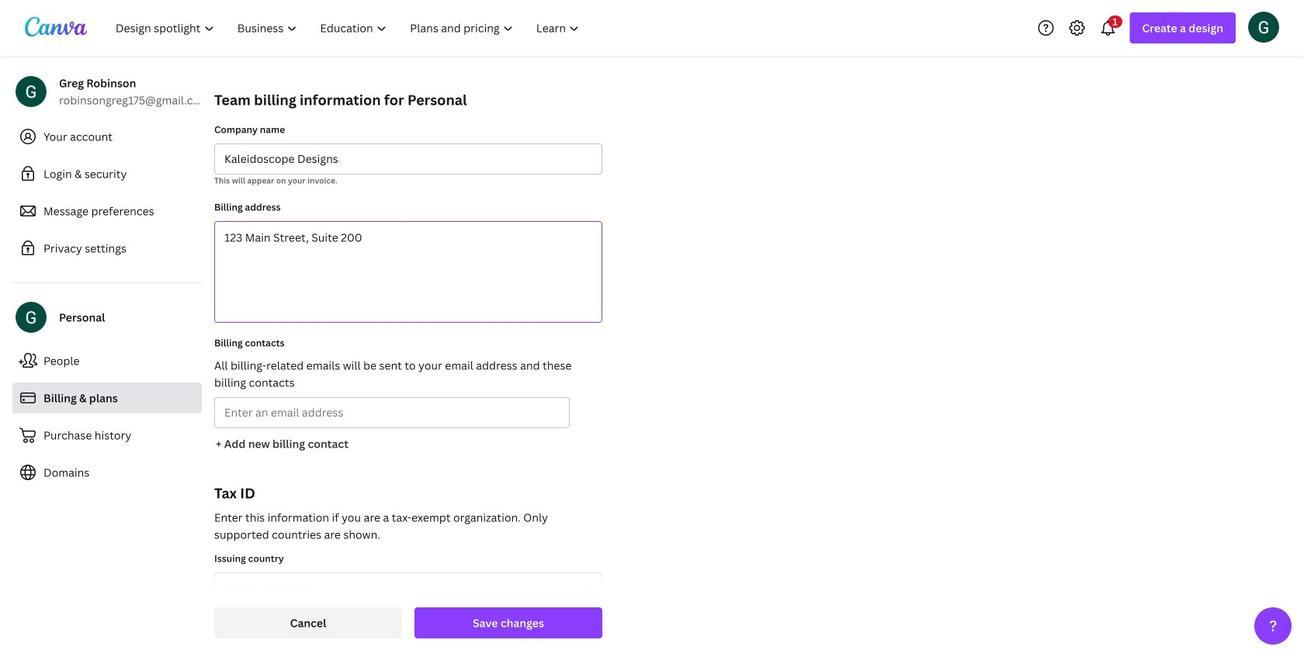 Task type: vqa. For each thing, say whether or not it's contained in the screenshot.
button
yes



Task type: locate. For each thing, give the bounding box(es) containing it.
greg robinson image
[[1248, 11, 1279, 42]]

None button
[[214, 573, 602, 604]]

Enter your company name text field
[[224, 144, 592, 174]]

Enter an email address text field
[[224, 398, 560, 428]]



Task type: describe. For each thing, give the bounding box(es) containing it.
Enter your company address text field
[[215, 222, 602, 322]]

top level navigation element
[[106, 12, 593, 43]]



